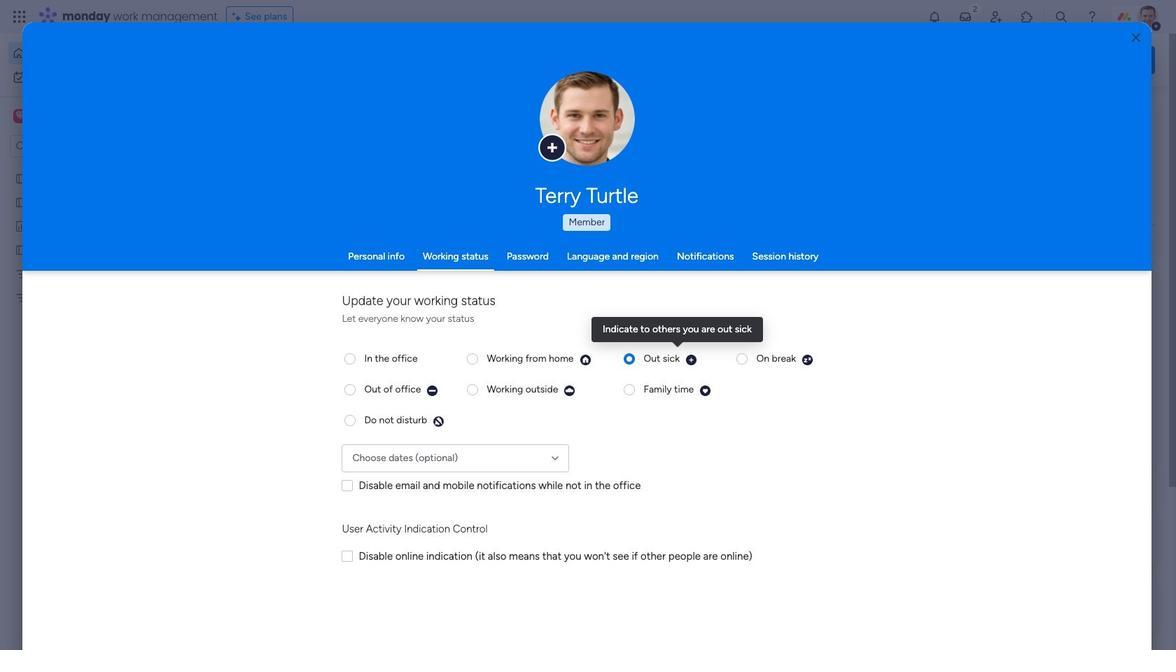 Task type: locate. For each thing, give the bounding box(es) containing it.
0 horizontal spatial component image
[[234, 278, 246, 290]]

public board image
[[15, 172, 28, 185], [15, 195, 28, 209], [15, 243, 28, 256], [234, 256, 249, 271], [463, 256, 478, 271]]

2 component image from the left
[[463, 278, 475, 290]]

0 horizontal spatial add to favorites image
[[415, 428, 429, 442]]

monday marketplace image
[[1020, 10, 1034, 24]]

invite members image
[[989, 10, 1003, 24]]

see plans image
[[232, 9, 245, 25]]

1 horizontal spatial component image
[[463, 278, 475, 290]]

1 vertical spatial preview image
[[700, 385, 712, 397]]

remove from favorites image
[[415, 256, 429, 270]]

preview image
[[579, 354, 591, 366], [802, 354, 814, 366], [427, 385, 439, 397], [564, 385, 576, 397], [433, 416, 445, 428]]

option
[[8, 42, 170, 64], [8, 66, 170, 88], [0, 166, 179, 168]]

0 vertical spatial option
[[8, 42, 170, 64]]

component image
[[234, 278, 246, 290], [463, 278, 475, 290]]

0 vertical spatial preview image
[[686, 354, 697, 366]]

1 component image from the left
[[234, 278, 246, 290]]

1 horizontal spatial add to favorites image
[[873, 256, 887, 270]]

select product image
[[13, 10, 27, 24]]

2 vertical spatial option
[[0, 166, 179, 168]]

list box
[[0, 164, 179, 498]]

preview image
[[686, 354, 697, 366], [700, 385, 712, 397]]

notifications image
[[928, 10, 942, 24]]

0 vertical spatial add to favorites image
[[873, 256, 887, 270]]

add to favorites image
[[873, 256, 887, 270], [415, 428, 429, 442]]

dapulse x slim image
[[1134, 102, 1151, 118]]

0 horizontal spatial preview image
[[686, 354, 697, 366]]

workspace image
[[16, 109, 25, 124]]

component image for add to favorites image
[[463, 278, 475, 290]]

close image
[[1132, 33, 1141, 43]]

1 horizontal spatial preview image
[[700, 385, 712, 397]]



Task type: describe. For each thing, give the bounding box(es) containing it.
getting started element
[[945, 510, 1155, 566]]

update feed image
[[959, 10, 973, 24]]

2 image
[[969, 1, 982, 16]]

public dashboard image
[[692, 256, 707, 271]]

component image for remove from favorites image
[[234, 278, 246, 290]]

public dashboard image
[[15, 219, 28, 232]]

quick search results list box
[[216, 131, 912, 488]]

workspace image
[[13, 109, 27, 124]]

2 element
[[358, 527, 374, 544]]

terry turtle image
[[1137, 6, 1160, 28]]

Search in workspace field
[[29, 138, 117, 154]]

add to favorites image
[[644, 256, 658, 270]]

component image
[[692, 278, 704, 290]]

workspace selection element
[[13, 108, 117, 126]]

help image
[[1085, 10, 1099, 24]]

1 vertical spatial option
[[8, 66, 170, 88]]

1 vertical spatial add to favorites image
[[415, 428, 429, 442]]

search everything image
[[1055, 10, 1069, 24]]

help center element
[[945, 578, 1155, 634]]



Task type: vqa. For each thing, say whether or not it's contained in the screenshot.
that within the Create a dashboard that combines 10 boards
no



